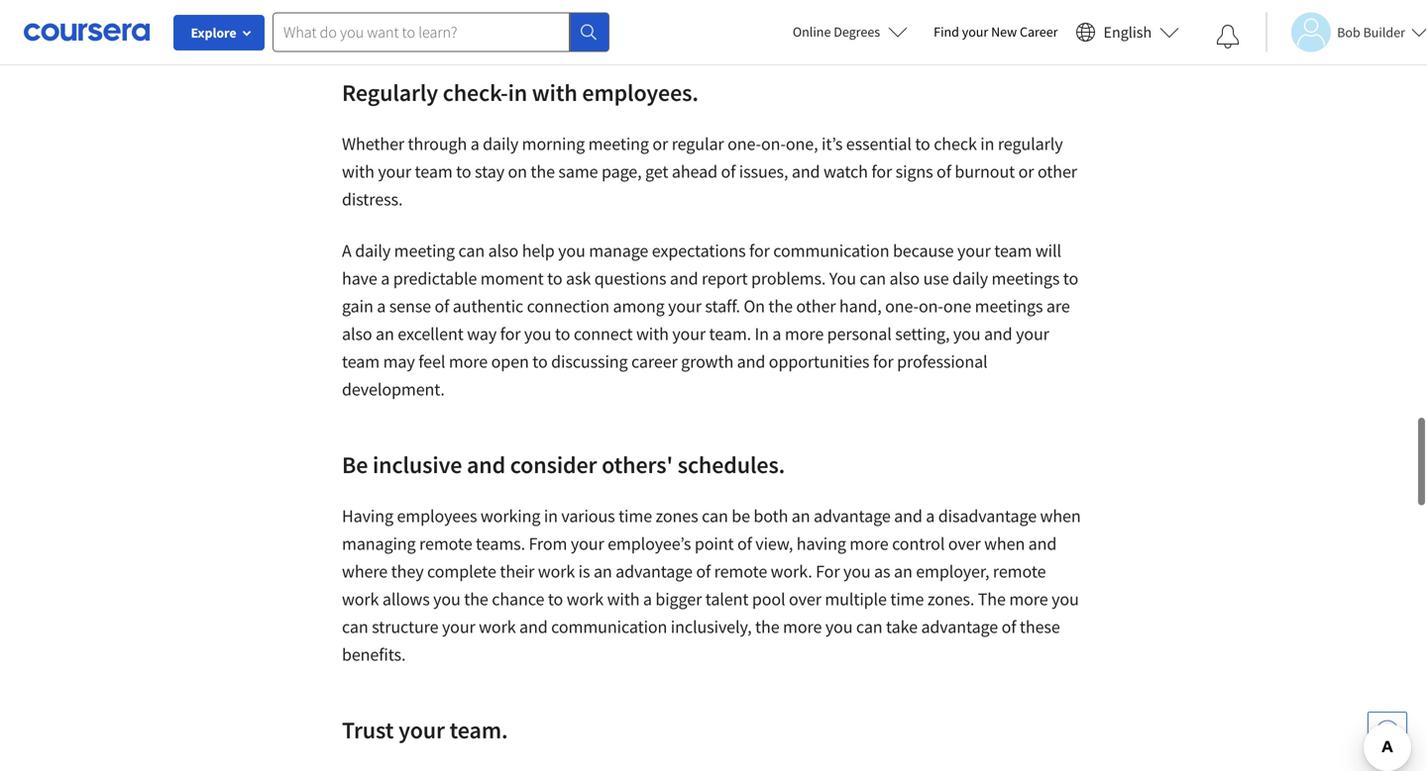 Task type: locate. For each thing, give the bounding box(es) containing it.
team down through
[[415, 160, 453, 183]]

1 vertical spatial meetings
[[975, 295, 1043, 317]]

also down gain
[[342, 323, 372, 345]]

your up growth
[[672, 323, 706, 345]]

team.
[[709, 323, 751, 345], [449, 716, 508, 745]]

2 horizontal spatial in
[[980, 133, 994, 155]]

on- up issues,
[[761, 133, 786, 155]]

to right open
[[532, 351, 548, 373]]

0 horizontal spatial when
[[984, 533, 1025, 555]]

in inside whether through a daily morning meeting or regular one-on-one, it's essential to check in regularly with your team to stay on the same page, get ahead of issues, and watch for signs of burnout or other distress.
[[980, 133, 994, 155]]

0 vertical spatial over
[[948, 533, 981, 555]]

also left use
[[889, 267, 920, 290]]

an up may at the left
[[376, 323, 394, 345]]

for inside whether through a daily morning meeting or regular one-on-one, it's essential to check in regularly with your team to stay on the same page, get ahead of issues, and watch for signs of burnout or other distress.
[[871, 160, 892, 183]]

meetings
[[992, 267, 1060, 290], [975, 295, 1043, 317]]

None search field
[[273, 12, 609, 52]]

your down whether
[[378, 160, 411, 183]]

feel
[[418, 351, 445, 373]]

1 horizontal spatial over
[[948, 533, 981, 555]]

1 horizontal spatial daily
[[483, 133, 518, 155]]

where
[[342, 561, 388, 583]]

1 horizontal spatial also
[[488, 240, 519, 262]]

to up signs
[[915, 133, 930, 155]]

and
[[792, 160, 820, 183], [670, 267, 698, 290], [984, 323, 1012, 345], [737, 351, 765, 373], [467, 450, 505, 480], [894, 505, 922, 527], [1028, 533, 1057, 555], [519, 616, 548, 638]]

2 vertical spatial in
[[544, 505, 558, 527]]

career
[[1020, 23, 1058, 41]]

communication up you
[[773, 240, 889, 262]]

issues,
[[739, 160, 788, 183]]

you down one
[[953, 323, 981, 345]]

other
[[1038, 160, 1077, 183], [796, 295, 836, 317]]

one- up issues,
[[727, 133, 761, 155]]

other inside a daily meeting can also help you manage expectations for communication because your team will have a predictable moment to ask questions and report problems. you can also use daily meetings to gain a sense of authentic connection among your staff. on the other hand, one-on-one meetings are also an excellent way for you to connect with your team. in a more personal setting, you and your team may feel more open to discussing career growth and opportunities for professional development.
[[796, 295, 836, 317]]

zones
[[656, 505, 698, 527]]

1 vertical spatial one-
[[885, 295, 919, 317]]

1 vertical spatial on-
[[919, 295, 943, 317]]

other down you
[[796, 295, 836, 317]]

your
[[962, 23, 988, 41], [378, 160, 411, 183], [957, 240, 991, 262], [668, 295, 702, 317], [672, 323, 706, 345], [1016, 323, 1049, 345], [571, 533, 604, 555], [442, 616, 475, 638], [398, 716, 445, 745]]

with up career
[[636, 323, 669, 345]]

1 horizontal spatial one-
[[885, 295, 919, 317]]

multiple
[[825, 588, 887, 611]]

0 horizontal spatial one-
[[727, 133, 761, 155]]

find your new career link
[[924, 20, 1068, 45]]

trust your team.
[[342, 716, 513, 745]]

degrees
[[834, 23, 880, 41]]

1 horizontal spatial or
[[1018, 160, 1034, 183]]

stay
[[475, 160, 504, 183]]

1 vertical spatial meeting
[[394, 240, 455, 262]]

bob builder button
[[1266, 12, 1427, 52]]

you
[[829, 267, 856, 290]]

you down multiple
[[825, 616, 853, 638]]

2 horizontal spatial team
[[994, 240, 1032, 262]]

over up employer, at bottom right
[[948, 533, 981, 555]]

2 horizontal spatial also
[[889, 267, 920, 290]]

in
[[508, 78, 527, 107], [980, 133, 994, 155], [544, 505, 558, 527]]

you up these
[[1052, 588, 1079, 611]]

online degrees button
[[777, 10, 924, 54]]

an
[[376, 323, 394, 345], [792, 505, 810, 527], [594, 561, 612, 583], [894, 561, 912, 583]]

1 vertical spatial also
[[889, 267, 920, 290]]

of down predictable
[[435, 295, 449, 317]]

a right in
[[772, 323, 781, 345]]

regularly
[[342, 78, 438, 107]]

report
[[702, 267, 748, 290]]

with up 'distress.'
[[342, 160, 374, 183]]

to right chance
[[548, 588, 563, 611]]

1 horizontal spatial communication
[[773, 240, 889, 262]]

on- down use
[[919, 295, 943, 317]]

advantage down employee's
[[616, 561, 693, 583]]

bob builder
[[1337, 23, 1405, 41]]

meetings left are
[[975, 295, 1043, 317]]

to left stay
[[456, 160, 471, 183]]

opportunities
[[769, 351, 869, 373]]

remote down the employees
[[419, 533, 472, 555]]

or
[[652, 133, 668, 155], [1018, 160, 1034, 183]]

meeting inside a daily meeting can also help you manage expectations for communication because your team will have a predictable moment to ask questions and report problems. you can also use daily meetings to gain a sense of authentic connection among your staff. on the other hand, one-on-one meetings are also an excellent way for you to connect with your team. in a more personal setting, you and your team may feel more open to discussing career growth and opportunities for professional development.
[[394, 240, 455, 262]]

the
[[978, 588, 1006, 611]]

your right the "structure"
[[442, 616, 475, 638]]

also up the moment
[[488, 240, 519, 262]]

predictable
[[393, 267, 477, 290]]

teams.
[[476, 533, 525, 555]]

use
[[923, 267, 949, 290]]

0 vertical spatial on-
[[761, 133, 786, 155]]

2 vertical spatial daily
[[952, 267, 988, 290]]

with left bigger
[[607, 588, 640, 611]]

2 horizontal spatial advantage
[[921, 616, 998, 638]]

1 horizontal spatial time
[[890, 588, 924, 611]]

daily up one
[[952, 267, 988, 290]]

0 vertical spatial other
[[1038, 160, 1077, 183]]

0 horizontal spatial communication
[[551, 616, 667, 638]]

0 vertical spatial daily
[[483, 133, 518, 155]]

your down various
[[571, 533, 604, 555]]

can up predictable
[[458, 240, 485, 262]]

1 vertical spatial team
[[994, 240, 1032, 262]]

meeting
[[588, 133, 649, 155], [394, 240, 455, 262]]

can
[[458, 240, 485, 262], [860, 267, 886, 290], [702, 505, 728, 527], [342, 616, 368, 638], [856, 616, 883, 638]]

with inside a daily meeting can also help you manage expectations for communication because your team will have a predictable moment to ask questions and report problems. you can also use daily meetings to gain a sense of authentic connection among your staff. on the other hand, one-on-one meetings are also an excellent way for you to connect with your team. in a more personal setting, you and your team may feel more open to discussing career growth and opportunities for professional development.
[[636, 323, 669, 345]]

sense
[[389, 295, 431, 317]]

1 vertical spatial other
[[796, 295, 836, 317]]

meetings down 'will'
[[992, 267, 1060, 290]]

2 vertical spatial team
[[342, 351, 380, 373]]

0 vertical spatial team.
[[709, 323, 751, 345]]

time up employee's
[[618, 505, 652, 527]]

can right you
[[860, 267, 886, 290]]

other down regularly
[[1038, 160, 1077, 183]]

watch
[[823, 160, 868, 183]]

when down disadvantage
[[984, 533, 1025, 555]]

1 vertical spatial over
[[789, 588, 821, 611]]

benefits.
[[342, 644, 406, 666]]

meeting up page,
[[588, 133, 649, 155]]

a up control at the bottom right of page
[[926, 505, 935, 527]]

of down be
[[737, 533, 752, 555]]

setting,
[[895, 323, 950, 345]]

for
[[871, 160, 892, 183], [749, 240, 770, 262], [500, 323, 521, 345], [873, 351, 894, 373]]

daily up stay
[[483, 133, 518, 155]]

in up from
[[544, 505, 558, 527]]

career
[[631, 351, 678, 373]]

when right disadvantage
[[1040, 505, 1081, 527]]

0 vertical spatial meeting
[[588, 133, 649, 155]]

from
[[529, 533, 567, 555]]

you up "ask"
[[558, 240, 585, 262]]

on- inside whether through a daily morning meeting or regular one-on-one, it's essential to check in regularly with your team to stay on the same page, get ahead of issues, and watch for signs of burnout or other distress.
[[761, 133, 786, 155]]

work down where
[[342, 588, 379, 611]]

find your new career
[[934, 23, 1058, 41]]

What do you want to learn? text field
[[273, 12, 570, 52]]

distress.
[[342, 188, 403, 210]]

0 horizontal spatial over
[[789, 588, 821, 611]]

on- inside a daily meeting can also help you manage expectations for communication because your team will have a predictable moment to ask questions and report problems. you can also use daily meetings to gain a sense of authentic connection among your staff. on the other hand, one-on-one meetings are also an excellent way for you to connect with your team. in a more personal setting, you and your team may feel more open to discussing career growth and opportunities for professional development.
[[919, 295, 943, 317]]

1 vertical spatial or
[[1018, 160, 1034, 183]]

regularly
[[998, 133, 1063, 155]]

consider
[[510, 450, 597, 480]]

and down one,
[[792, 160, 820, 183]]

and up control at the bottom right of page
[[894, 505, 922, 527]]

0 vertical spatial communication
[[773, 240, 889, 262]]

1 horizontal spatial on-
[[919, 295, 943, 317]]

0 vertical spatial advantage
[[814, 505, 891, 527]]

remote up talent
[[714, 561, 767, 583]]

professional
[[897, 351, 988, 373]]

one-
[[727, 133, 761, 155], [885, 295, 919, 317]]

1 horizontal spatial team
[[415, 160, 453, 183]]

problems.
[[751, 267, 826, 290]]

a right have
[[381, 267, 390, 290]]

0 vertical spatial team
[[415, 160, 453, 183]]

1 horizontal spatial in
[[544, 505, 558, 527]]

with inside whether through a daily morning meeting or regular one-on-one, it's essential to check in regularly with your team to stay on the same page, get ahead of issues, and watch for signs of burnout or other distress.
[[342, 160, 374, 183]]

 image
[[342, 0, 1085, 31]]

0 horizontal spatial on-
[[761, 133, 786, 155]]

0 horizontal spatial team
[[342, 351, 380, 373]]

0 horizontal spatial or
[[652, 133, 668, 155]]

gain
[[342, 295, 373, 317]]

a up stay
[[470, 133, 479, 155]]

1 vertical spatial advantage
[[616, 561, 693, 583]]

1 horizontal spatial remote
[[714, 561, 767, 583]]

one- up the setting,
[[885, 295, 919, 317]]

time
[[618, 505, 652, 527], [890, 588, 924, 611]]

over
[[948, 533, 981, 555], [789, 588, 821, 611]]

1 horizontal spatial when
[[1040, 505, 1081, 527]]

for
[[816, 561, 840, 583]]

explore
[[191, 24, 236, 42]]

an right both
[[792, 505, 810, 527]]

same
[[558, 160, 598, 183]]

an inside a daily meeting can also help you manage expectations for communication because your team will have a predictable moment to ask questions and report problems. you can also use daily meetings to gain a sense of authentic connection among your staff. on the other hand, one-on-one meetings are also an excellent way for you to connect with your team. in a more personal setting, you and your team may feel more open to discussing career growth and opportunities for professional development.
[[376, 323, 394, 345]]

1 vertical spatial in
[[980, 133, 994, 155]]

and down disadvantage
[[1028, 533, 1057, 555]]

your right trust
[[398, 716, 445, 745]]

for down essential
[[871, 160, 892, 183]]

0 vertical spatial in
[[508, 78, 527, 107]]

with inside having employees working in various time zones can be both an advantage and a disadvantage when managing remote teams. from your employee's point of view, having more control over when and where they complete their work is an advantage of remote work. for you as an employer, remote work allows you the chance to work with a bigger talent pool over multiple time zones. the more you can structure your work and communication inclusively, the more you can take advantage of these benefits.
[[607, 588, 640, 611]]

1 vertical spatial team.
[[449, 716, 508, 745]]

are
[[1046, 295, 1070, 317]]

questions
[[594, 267, 666, 290]]

through
[[408, 133, 467, 155]]

0 horizontal spatial other
[[796, 295, 836, 317]]

0 horizontal spatial team.
[[449, 716, 508, 745]]

structure
[[372, 616, 438, 638]]

get
[[645, 160, 668, 183]]

advantage down zones.
[[921, 616, 998, 638]]

working
[[481, 505, 540, 527]]

to up are
[[1063, 267, 1078, 290]]

time up take
[[890, 588, 924, 611]]

0 vertical spatial one-
[[727, 133, 761, 155]]

daily right a
[[355, 240, 391, 262]]

over down work.
[[789, 588, 821, 611]]

a
[[470, 133, 479, 155], [381, 267, 390, 290], [377, 295, 386, 317], [772, 323, 781, 345], [926, 505, 935, 527], [643, 588, 652, 611]]

0 vertical spatial or
[[652, 133, 668, 155]]

advantage up having
[[814, 505, 891, 527]]

0 vertical spatial time
[[618, 505, 652, 527]]

help center image
[[1375, 720, 1399, 744]]

in up morning
[[508, 78, 527, 107]]

or down regularly
[[1018, 160, 1034, 183]]

1 horizontal spatial meeting
[[588, 133, 649, 155]]

meeting up predictable
[[394, 240, 455, 262]]

1 vertical spatial communication
[[551, 616, 667, 638]]

your right find
[[962, 23, 988, 41]]

and inside whether through a daily morning meeting or regular one-on-one, it's essential to check in regularly with your team to stay on the same page, get ahead of issues, and watch for signs of burnout or other distress.
[[792, 160, 820, 183]]

with up morning
[[532, 78, 577, 107]]

check
[[934, 133, 977, 155]]

advantage
[[814, 505, 891, 527], [616, 561, 693, 583], [921, 616, 998, 638]]

morning
[[522, 133, 585, 155]]

also
[[488, 240, 519, 262], [889, 267, 920, 290], [342, 323, 372, 345]]

you
[[558, 240, 585, 262], [524, 323, 551, 345], [953, 323, 981, 345], [843, 561, 871, 583], [433, 588, 461, 611], [1052, 588, 1079, 611], [825, 616, 853, 638]]

1 horizontal spatial team.
[[709, 323, 751, 345]]

on
[[508, 160, 527, 183]]

1 horizontal spatial other
[[1038, 160, 1077, 183]]

of right signs
[[937, 160, 951, 183]]

an right as
[[894, 561, 912, 583]]

the inside a daily meeting can also help you manage expectations for communication because your team will have a predictable moment to ask questions and report problems. you can also use daily meetings to gain a sense of authentic connection among your staff. on the other hand, one-on-one meetings are also an excellent way for you to connect with your team. in a more personal setting, you and your team may feel more open to discussing career growth and opportunities for professional development.
[[768, 295, 793, 317]]

0 horizontal spatial meeting
[[394, 240, 455, 262]]

0 horizontal spatial also
[[342, 323, 372, 345]]

help
[[522, 240, 555, 262]]

essential
[[846, 133, 912, 155]]

1 vertical spatial when
[[984, 533, 1025, 555]]

team left 'will'
[[994, 240, 1032, 262]]

1 vertical spatial daily
[[355, 240, 391, 262]]

remote
[[419, 533, 472, 555], [714, 561, 767, 583], [993, 561, 1046, 583]]

2 vertical spatial advantage
[[921, 616, 998, 638]]

or up get
[[652, 133, 668, 155]]

team. inside a daily meeting can also help you manage expectations for communication because your team will have a predictable moment to ask questions and report problems. you can also use daily meetings to gain a sense of authentic connection among your staff. on the other hand, one-on-one meetings are also an excellent way for you to connect with your team. in a more personal setting, you and your team may feel more open to discussing career growth and opportunities for professional development.
[[709, 323, 751, 345]]

remote up the
[[993, 561, 1046, 583]]



Task type: describe. For each thing, give the bounding box(es) containing it.
0 horizontal spatial time
[[618, 505, 652, 527]]

team inside whether through a daily morning meeting or regular one-on-one, it's essential to check in regularly with your team to stay on the same page, get ahead of issues, and watch for signs of burnout or other distress.
[[415, 160, 453, 183]]

english
[[1103, 22, 1152, 42]]

connection
[[527, 295, 609, 317]]

may
[[383, 351, 415, 373]]

be
[[342, 450, 368, 480]]

authentic
[[453, 295, 523, 317]]

can up benefits.
[[342, 616, 368, 638]]

2 vertical spatial also
[[342, 323, 372, 345]]

because
[[893, 240, 954, 262]]

the inside whether through a daily morning meeting or regular one-on-one, it's essential to check in regularly with your team to stay on the same page, get ahead of issues, and watch for signs of burnout or other distress.
[[531, 160, 555, 183]]

development.
[[342, 378, 445, 401]]

2 horizontal spatial remote
[[993, 561, 1046, 583]]

bigger
[[655, 588, 702, 611]]

among
[[613, 295, 665, 317]]

work left is
[[538, 561, 575, 583]]

english button
[[1068, 0, 1187, 64]]

and up professional on the top right of the page
[[984, 323, 1012, 345]]

others'
[[602, 450, 673, 480]]

employee's
[[608, 533, 691, 555]]

more up these
[[1009, 588, 1048, 611]]

of inside a daily meeting can also help you manage expectations for communication because your team will have a predictable moment to ask questions and report problems. you can also use daily meetings to gain a sense of authentic connection among your staff. on the other hand, one-on-one meetings are also an excellent way for you to connect with your team. in a more personal setting, you and your team may feel more open to discussing career growth and opportunities for professional development.
[[435, 295, 449, 317]]

a
[[342, 240, 352, 262]]

pool
[[752, 588, 785, 611]]

more down pool
[[783, 616, 822, 638]]

it's
[[822, 133, 843, 155]]

online degrees
[[793, 23, 880, 41]]

various
[[561, 505, 615, 527]]

inclusive
[[373, 450, 462, 480]]

1 vertical spatial time
[[890, 588, 924, 611]]

your left staff.
[[668, 295, 702, 317]]

staff.
[[705, 295, 740, 317]]

you down complete
[[433, 588, 461, 611]]

0 horizontal spatial advantage
[[616, 561, 693, 583]]

daily inside whether through a daily morning meeting or regular one-on-one, it's essential to check in regularly with your team to stay on the same page, get ahead of issues, and watch for signs of burnout or other distress.
[[483, 133, 518, 155]]

one,
[[786, 133, 818, 155]]

communication inside a daily meeting can also help you manage expectations for communication because your team will have a predictable moment to ask questions and report problems. you can also use daily meetings to gain a sense of authentic connection among your staff. on the other hand, one-on-one meetings are also an excellent way for you to connect with your team. in a more personal setting, you and your team may feel more open to discussing career growth and opportunities for professional development.
[[773, 240, 889, 262]]

for up problems.
[[749, 240, 770, 262]]

and down in
[[737, 351, 765, 373]]

you left as
[[843, 561, 871, 583]]

trust
[[342, 716, 394, 745]]

chance
[[492, 588, 544, 611]]

and down chance
[[519, 616, 548, 638]]

as
[[874, 561, 890, 583]]

coursera image
[[24, 16, 150, 48]]

0 horizontal spatial daily
[[355, 240, 391, 262]]

their
[[500, 561, 534, 583]]

excellent
[[398, 323, 463, 345]]

having
[[797, 533, 846, 555]]

having
[[342, 505, 393, 527]]

disadvantage
[[938, 505, 1037, 527]]

on
[[744, 295, 765, 317]]

whether through a daily morning meeting or regular one-on-one, it's essential to check in regularly with your team to stay on the same page, get ahead of issues, and watch for signs of burnout or other distress.
[[342, 133, 1077, 210]]

page,
[[602, 160, 642, 183]]

to left "ask"
[[547, 267, 562, 290]]

0 horizontal spatial in
[[508, 78, 527, 107]]

one- inside a daily meeting can also help you manage expectations for communication because your team will have a predictable moment to ask questions and report problems. you can also use daily meetings to gain a sense of authentic connection among your staff. on the other hand, one-on-one meetings are also an excellent way for you to connect with your team. in a more personal setting, you and your team may feel more open to discussing career growth and opportunities for professional development.
[[885, 295, 919, 317]]

way
[[467, 323, 497, 345]]

other inside whether through a daily morning meeting or regular one-on-one, it's essential to check in regularly with your team to stay on the same page, get ahead of issues, and watch for signs of burnout or other distress.
[[1038, 160, 1077, 183]]

take
[[886, 616, 918, 638]]

to down connection at left top
[[555, 323, 570, 345]]

ask
[[566, 267, 591, 290]]

these
[[1020, 616, 1060, 638]]

and down expectations
[[670, 267, 698, 290]]

check-
[[443, 78, 508, 107]]

2 horizontal spatial daily
[[952, 267, 988, 290]]

employees.
[[582, 78, 699, 107]]

more up opportunities
[[785, 323, 824, 345]]

signs
[[895, 160, 933, 183]]

view,
[[755, 533, 793, 555]]

allows
[[382, 588, 430, 611]]

in
[[755, 323, 769, 345]]

your down are
[[1016, 323, 1049, 345]]

0 horizontal spatial remote
[[419, 533, 472, 555]]

explore button
[[173, 15, 265, 51]]

employees
[[397, 505, 477, 527]]

of right ahead
[[721, 160, 736, 183]]

complete
[[427, 561, 496, 583]]

and up working
[[467, 450, 505, 480]]

a right gain
[[377, 295, 386, 317]]

regular
[[672, 133, 724, 155]]

one
[[943, 295, 971, 317]]

communication inside having employees working in various time zones can be both an advantage and a disadvantage when managing remote teams. from your employee's point of view, having more control over when and where they complete their work is an advantage of remote work. for you as an employer, remote work allows you the chance to work with a bigger talent pool over multiple time zones. the more you can structure your work and communication inclusively, the more you can take advantage of these benefits.
[[551, 616, 667, 638]]

work down chance
[[479, 616, 516, 638]]

is
[[578, 561, 590, 583]]

ahead
[[672, 160, 717, 183]]

schedules.
[[678, 450, 785, 480]]

1 horizontal spatial advantage
[[814, 505, 891, 527]]

zones.
[[927, 588, 974, 611]]

for down personal
[[873, 351, 894, 373]]

having employees working in various time zones can be both an advantage and a disadvantage when managing remote teams. from your employee's point of view, having more control over when and where they complete their work is an advantage of remote work. for you as an employer, remote work allows you the chance to work with a bigger talent pool over multiple time zones. the more you can structure your work and communication inclusively, the more you can take advantage of these benefits.
[[342, 505, 1081, 666]]

can left be
[[702, 505, 728, 527]]

your inside whether through a daily morning meeting or regular one-on-one, it's essential to check in regularly with your team to stay on the same page, get ahead of issues, and watch for signs of burnout or other distress.
[[378, 160, 411, 183]]

0 vertical spatial also
[[488, 240, 519, 262]]

be inclusive and consider others' schedules.
[[342, 450, 785, 480]]

online
[[793, 23, 831, 41]]

to inside having employees working in various time zones can be both an advantage and a disadvantage when managing remote teams. from your employee's point of view, having more control over when and where they complete their work is an advantage of remote work. for you as an employer, remote work allows you the chance to work with a bigger talent pool over multiple time zones. the more you can structure your work and communication inclusively, the more you can take advantage of these benefits.
[[548, 588, 563, 611]]

managing
[[342, 533, 416, 555]]

burnout
[[955, 160, 1015, 183]]

meeting inside whether through a daily morning meeting or regular one-on-one, it's essential to check in regularly with your team to stay on the same page, get ahead of issues, and watch for signs of burnout or other distress.
[[588, 133, 649, 155]]

employer,
[[916, 561, 989, 583]]

work.
[[771, 561, 812, 583]]

point
[[695, 533, 734, 555]]

open
[[491, 351, 529, 373]]

an right is
[[594, 561, 612, 583]]

find
[[934, 23, 959, 41]]

in inside having employees working in various time zones can be both an advantage and a disadvantage when managing remote teams. from your employee's point of view, having more control over when and where they complete their work is an advantage of remote work. for you as an employer, remote work allows you the chance to work with a bigger talent pool over multiple time zones. the more you can structure your work and communication inclusively, the more you can take advantage of these benefits.
[[544, 505, 558, 527]]

0 vertical spatial meetings
[[992, 267, 1060, 290]]

your inside 'link'
[[962, 23, 988, 41]]

of down the point
[[696, 561, 711, 583]]

for up open
[[500, 323, 521, 345]]

you up open
[[524, 323, 551, 345]]

connect
[[574, 323, 633, 345]]

regularly check-in with employees.
[[342, 78, 703, 107]]

discussing
[[551, 351, 628, 373]]

a left bigger
[[643, 588, 652, 611]]

show notifications image
[[1216, 25, 1240, 49]]

work down is
[[567, 588, 604, 611]]

personal
[[827, 323, 892, 345]]

bob
[[1337, 23, 1360, 41]]

of left these
[[1001, 616, 1016, 638]]

both
[[754, 505, 788, 527]]

new
[[991, 23, 1017, 41]]

moment
[[480, 267, 544, 290]]

talent
[[705, 588, 749, 611]]

a inside whether through a daily morning meeting or regular one-on-one, it's essential to check in regularly with your team to stay on the same page, get ahead of issues, and watch for signs of burnout or other distress.
[[470, 133, 479, 155]]

0 vertical spatial when
[[1040, 505, 1081, 527]]

more down way
[[449, 351, 488, 373]]

can down multiple
[[856, 616, 883, 638]]

your right because
[[957, 240, 991, 262]]

more up as
[[850, 533, 889, 555]]

a daily meeting can also help you manage expectations for communication because your team will have a predictable moment to ask questions and report problems. you can also use daily meetings to gain a sense of authentic connection among your staff. on the other hand, one-on-one meetings are also an excellent way for you to connect with your team. in a more personal setting, you and your team may feel more open to discussing career growth and opportunities for professional development.
[[342, 240, 1078, 401]]

one- inside whether through a daily morning meeting or regular one-on-one, it's essential to check in regularly with your team to stay on the same page, get ahead of issues, and watch for signs of burnout or other distress.
[[727, 133, 761, 155]]

control
[[892, 533, 945, 555]]



Task type: vqa. For each thing, say whether or not it's contained in the screenshot.
the leftmost remote
yes



